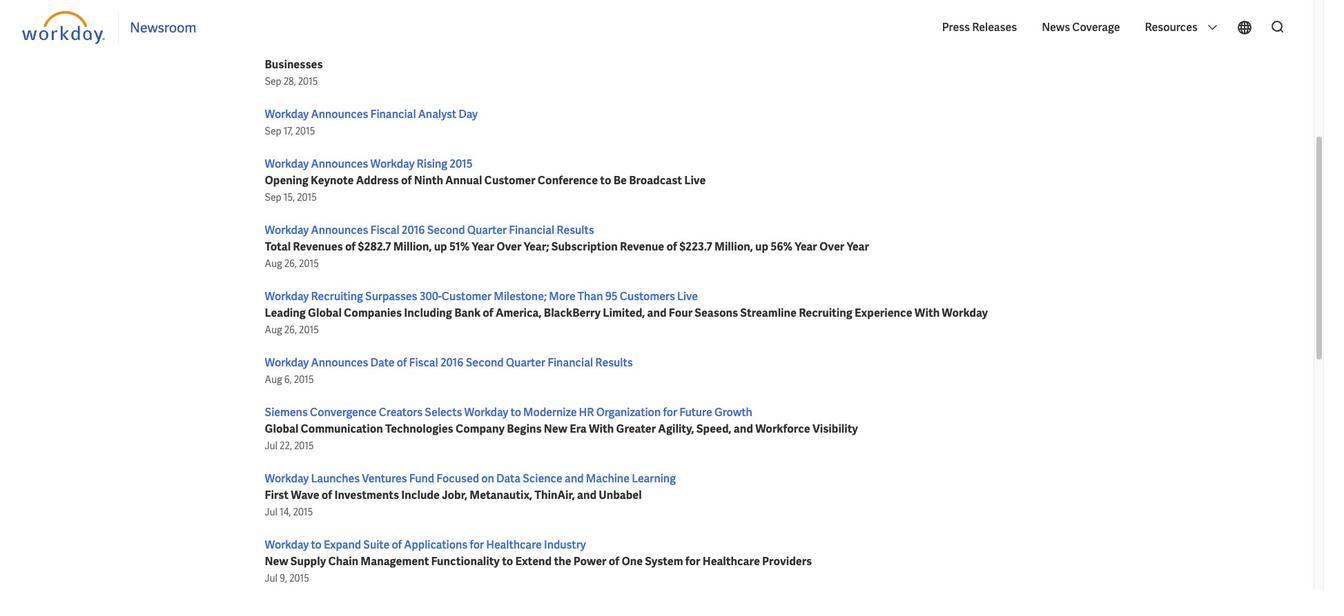 Task type: locate. For each thing, give the bounding box(es) containing it.
of left one at left
[[609, 554, 619, 569]]

live right "broadcast"
[[684, 173, 706, 188]]

1 up from the left
[[434, 240, 447, 254]]

announces inside workday announces date of fiscal 2016 second quarter financial results aug 6, 2015
[[311, 356, 368, 370]]

and up "thinair,"
[[565, 472, 584, 486]]

investments
[[334, 488, 399, 503]]

to left extend
[[502, 554, 513, 569]]

recruiting up "companies"
[[311, 289, 363, 304]]

than up businesses
[[294, 41, 320, 55]]

announces
[[311, 107, 368, 122], [311, 157, 368, 171], [311, 223, 368, 237], [311, 356, 368, 370]]

healthcare
[[486, 538, 542, 552], [703, 554, 760, 569]]

announces for financial
[[311, 107, 368, 122]]

1 horizontal spatial over
[[819, 240, 844, 254]]

with down hr
[[589, 422, 614, 436]]

1 26, from the top
[[284, 258, 297, 270]]

results
[[557, 223, 594, 237], [595, 356, 633, 370]]

and
[[709, 41, 729, 55], [647, 306, 667, 320], [734, 422, 753, 436], [565, 472, 584, 486], [577, 488, 597, 503]]

financial up year;
[[509, 223, 554, 237]]

0 horizontal spatial for
[[470, 538, 484, 552]]

limited,
[[603, 306, 645, 320]]

than left 95
[[578, 289, 603, 304]]

1 horizontal spatial for
[[663, 405, 677, 420]]

and down growth on the right bottom of the page
[[734, 422, 753, 436]]

sep left the 17, at the left of page
[[265, 125, 281, 137]]

the
[[554, 554, 571, 569]]

million,
[[393, 240, 432, 254], [715, 240, 753, 254]]

announces up keynote at the top of page
[[311, 157, 368, 171]]

51%
[[449, 240, 470, 254]]

for up agility,
[[663, 405, 677, 420]]

fiscal right "date"
[[409, 356, 438, 370]]

for right system
[[685, 554, 700, 569]]

2015 inside workday launches ventures fund focused on data science and machine learning first wave of investments include jobr, metanautix, thinair, and unbabel jul 14, 2015
[[293, 506, 313, 518]]

new down the modernize
[[544, 422, 567, 436]]

2 horizontal spatial year
[[847, 240, 869, 254]]

sep left 15,
[[265, 191, 281, 204]]

industry
[[544, 538, 586, 552]]

1 announces from the top
[[311, 107, 368, 122]]

of left the ninth
[[401, 173, 412, 188]]

2015
[[298, 75, 318, 88], [295, 125, 315, 137], [450, 157, 473, 171], [297, 191, 317, 204], [299, 258, 319, 270], [299, 324, 319, 336], [294, 373, 314, 386], [294, 440, 314, 452], [293, 506, 313, 518], [289, 572, 309, 585]]

nibc,
[[586, 41, 615, 55]]

analyst
[[418, 107, 456, 122]]

2 vertical spatial sep
[[265, 191, 281, 204]]

year;
[[524, 240, 549, 254]]

1 vertical spatial 26,
[[284, 324, 297, 336]]

fiscal inside workday announces date of fiscal 2016 second quarter financial results aug 6, 2015
[[409, 356, 438, 370]]

26, down total
[[284, 258, 297, 270]]

sep left the 28, in the top of the page
[[265, 75, 281, 88]]

system
[[645, 554, 683, 569]]

2015 inside workday announces financial analyst day sep 17, 2015
[[295, 125, 315, 137]]

announces inside workday announces workday rising 2015 opening keynote address of ninth annual customer conference to be broadcast live sep 15, 2015
[[311, 157, 368, 171]]

1 horizontal spatial 2016
[[440, 356, 464, 370]]

0 vertical spatial with
[[915, 306, 940, 320]]

0 vertical spatial healthcare
[[486, 538, 542, 552]]

6,
[[284, 373, 292, 386]]

management
[[361, 554, 429, 569]]

aug down leading
[[265, 324, 282, 336]]

over left year;
[[496, 240, 522, 254]]

to left help
[[896, 41, 907, 55]]

1 over from the left
[[496, 240, 522, 254]]

aug inside workday recruiting surpasses 300-customer milestone; more than 95 customers live leading global companies including bank of america, blackberry limited, and four seasons streamline recruiting experience with workday aug 26, 2015
[[265, 324, 282, 336]]

1 horizontal spatial more
[[549, 289, 576, 304]]

0 horizontal spatial fiscal
[[370, 223, 400, 237]]

selected
[[800, 41, 845, 55]]

customers inside workday recruiting surpasses 300-customer milestone; more than 95 customers live leading global companies including bank of america, blackberry limited, and four seasons streamline recruiting experience with workday aug 26, 2015
[[620, 289, 675, 304]]

2 vertical spatial jul
[[265, 572, 278, 585]]

1 horizontal spatial new
[[544, 422, 567, 436]]

2 over from the left
[[819, 240, 844, 254]]

2016
[[402, 223, 425, 237], [440, 356, 464, 370]]

speed,
[[696, 422, 732, 436]]

new up 9,
[[265, 554, 288, 569]]

None search field
[[1261, 13, 1292, 42]]

annual
[[445, 173, 482, 188]]

1 horizontal spatial million,
[[715, 240, 753, 254]]

financial down blackberry
[[548, 356, 593, 370]]

for up "functionality"
[[470, 538, 484, 552]]

ninth
[[414, 173, 443, 188]]

global inside workday recruiting surpasses 300-customer milestone; more than 95 customers live leading global companies including bank of america, blackberry limited, and four seasons streamline recruiting experience with workday aug 26, 2015
[[308, 306, 342, 320]]

26, inside workday recruiting surpasses 300-customer milestone; more than 95 customers live leading global companies including bank of america, blackberry limited, and four seasons streamline recruiting experience with workday aug 26, 2015
[[284, 324, 297, 336]]

future
[[679, 405, 712, 420]]

0 horizontal spatial healthcare
[[486, 538, 542, 552]]

convergence
[[310, 405, 377, 420]]

1 horizontal spatial fiscal
[[409, 356, 438, 370]]

2015 right 9,
[[289, 572, 309, 585]]

financial inside workday announces financial analyst day sep 17, 2015
[[370, 107, 416, 122]]

of down workday recruiting surpasses 300-customer milestone; more than 95 customers live link
[[483, 306, 493, 320]]

recruiting
[[311, 289, 363, 304], [799, 306, 853, 320]]

2 vertical spatial for
[[685, 554, 700, 569]]

visibility
[[813, 422, 858, 436]]

2 jul from the top
[[265, 506, 278, 518]]

0 vertical spatial financial
[[370, 107, 416, 122]]

of inside workday announces date of fiscal 2016 second quarter financial results aug 6, 2015
[[397, 356, 407, 370]]

coverage
[[1072, 20, 1120, 35]]

1 vertical spatial recruiting
[[799, 306, 853, 320]]

300-
[[420, 289, 442, 304]]

siemens convergence creators selects workday to modernize hr organization for future growth link
[[265, 405, 752, 420]]

2 horizontal spatial for
[[685, 554, 700, 569]]

workday inside workday launches ventures fund focused on data science and machine learning first wave of investments include jobr, metanautix, thinair, and unbabel jul 14, 2015
[[265, 472, 309, 486]]

2 million, from the left
[[715, 240, 753, 254]]

with
[[915, 306, 940, 320], [589, 422, 614, 436]]

more inside more than 100 european-headquartered customers including nibc, randstad france, and uponor have selected workday to help transform their businesses sep 28, 2015
[[265, 41, 292, 55]]

1 vertical spatial global
[[265, 422, 298, 436]]

2 up from the left
[[755, 240, 768, 254]]

2016 down the ninth
[[402, 223, 425, 237]]

1 vertical spatial customer
[[442, 289, 492, 304]]

0 horizontal spatial with
[[589, 422, 614, 436]]

2 announces from the top
[[311, 157, 368, 171]]

customers
[[477, 41, 533, 55], [620, 289, 675, 304]]

0 vertical spatial fiscal
[[370, 223, 400, 237]]

greater
[[616, 422, 656, 436]]

1 vertical spatial than
[[578, 289, 603, 304]]

european-
[[343, 41, 396, 55]]

1 vertical spatial quarter
[[506, 356, 545, 370]]

0 horizontal spatial 2016
[[402, 223, 425, 237]]

1 year from the left
[[472, 240, 494, 254]]

supply
[[291, 554, 326, 569]]

workday launches ventures fund focused on data science and machine learning first wave of investments include jobr, metanautix, thinair, and unbabel jul 14, 2015
[[265, 472, 676, 518]]

of down launches
[[322, 488, 332, 503]]

second up the 51%
[[427, 223, 465, 237]]

0 vertical spatial customer
[[484, 173, 535, 188]]

2 aug from the top
[[265, 324, 282, 336]]

1 vertical spatial healthcare
[[703, 554, 760, 569]]

1 jul from the top
[[265, 440, 278, 452]]

3 jul from the top
[[265, 572, 278, 585]]

of right "date"
[[397, 356, 407, 370]]

results up subscription
[[557, 223, 594, 237]]

1 horizontal spatial results
[[595, 356, 633, 370]]

1 vertical spatial jul
[[265, 506, 278, 518]]

four
[[669, 306, 693, 320]]

3 announces from the top
[[311, 223, 368, 237]]

press
[[942, 20, 970, 35]]

date
[[370, 356, 395, 370]]

customer up bank
[[442, 289, 492, 304]]

2 vertical spatial aug
[[265, 373, 282, 386]]

for inside siemens convergence creators selects workday to modernize hr organization for future growth global communication technologies company begins new era with greater agility, speed, and workforce visibility jul 22, 2015
[[663, 405, 677, 420]]

announces up revenues
[[311, 223, 368, 237]]

workday to expand suite of applications for healthcare industry new supply chain management functionality to extend the power of one system for healthcare providers jul 9, 2015
[[265, 538, 812, 585]]

global inside siemens convergence creators selects workday to modernize hr organization for future growth global communication technologies company begins new era with greater agility, speed, and workforce visibility jul 22, 2015
[[265, 422, 298, 436]]

1 vertical spatial results
[[595, 356, 633, 370]]

2015 down leading
[[299, 324, 319, 336]]

2016 inside workday announces date of fiscal 2016 second quarter financial results aug 6, 2015
[[440, 356, 464, 370]]

including
[[536, 41, 584, 55], [404, 306, 452, 320]]

jul left 9,
[[265, 572, 278, 585]]

0 horizontal spatial million,
[[393, 240, 432, 254]]

4 announces from the top
[[311, 356, 368, 370]]

with inside siemens convergence creators selects workday to modernize hr organization for future growth global communication technologies company begins new era with greater agility, speed, and workforce visibility jul 22, 2015
[[589, 422, 614, 436]]

0 horizontal spatial customers
[[477, 41, 533, 55]]

1 horizontal spatial global
[[308, 306, 342, 320]]

businesses
[[265, 57, 323, 72]]

0 horizontal spatial more
[[265, 41, 292, 55]]

0 horizontal spatial results
[[557, 223, 594, 237]]

than
[[294, 41, 320, 55], [578, 289, 603, 304]]

aug left 6,
[[265, 373, 282, 386]]

jul left 22,
[[265, 440, 278, 452]]

global down the siemens
[[265, 422, 298, 436]]

1 vertical spatial live
[[677, 289, 698, 304]]

2016 up selects
[[440, 356, 464, 370]]

sep inside workday announces financial analyst day sep 17, 2015
[[265, 125, 281, 137]]

workday announces workday rising 2015 opening keynote address of ninth annual customer conference to be broadcast live sep 15, 2015
[[265, 157, 706, 204]]

1 vertical spatial fiscal
[[409, 356, 438, 370]]

announces left "date"
[[311, 356, 368, 370]]

up left the 51%
[[434, 240, 447, 254]]

global right leading
[[308, 306, 342, 320]]

aug for leading global companies including bank of america, blackberry limited, and four seasons streamline recruiting experience with workday
[[265, 324, 282, 336]]

america,
[[496, 306, 542, 320]]

2015 down the wave
[[293, 506, 313, 518]]

recruiting right streamline
[[799, 306, 853, 320]]

selects
[[425, 405, 462, 420]]

0 vertical spatial 2016
[[402, 223, 425, 237]]

including down 300- at left
[[404, 306, 452, 320]]

1 horizontal spatial up
[[755, 240, 768, 254]]

new
[[544, 422, 567, 436], [265, 554, 288, 569]]

0 vertical spatial quarter
[[467, 223, 507, 237]]

up
[[434, 240, 447, 254], [755, 240, 768, 254]]

announces for fiscal
[[311, 223, 368, 237]]

customers inside more than 100 european-headquartered customers including nibc, randstad france, and uponor have selected workday to help transform their businesses sep 28, 2015
[[477, 41, 533, 55]]

0 vertical spatial than
[[294, 41, 320, 55]]

1 vertical spatial second
[[466, 356, 504, 370]]

to left the be
[[600, 173, 611, 188]]

0 horizontal spatial over
[[496, 240, 522, 254]]

0 vertical spatial second
[[427, 223, 465, 237]]

26, inside workday announces fiscal 2016 second quarter financial results total revenues of $282.7 million, up 51% year over year; subscription revenue of $223.7 million, up 56% year over year aug 26, 2015
[[284, 258, 297, 270]]

live inside workday recruiting surpasses 300-customer milestone; more than 95 customers live leading global companies including bank of america, blackberry limited, and four seasons streamline recruiting experience with workday aug 26, 2015
[[677, 289, 698, 304]]

healthcare left providers
[[703, 554, 760, 569]]

live
[[684, 173, 706, 188], [677, 289, 698, 304]]

and right france,
[[709, 41, 729, 55]]

company
[[456, 422, 505, 436]]

of up management
[[392, 538, 402, 552]]

1 horizontal spatial with
[[915, 306, 940, 320]]

0 vertical spatial customers
[[477, 41, 533, 55]]

0 horizontal spatial year
[[472, 240, 494, 254]]

conference
[[538, 173, 598, 188]]

data
[[496, 472, 521, 486]]

focused
[[436, 472, 479, 486]]

jul inside siemens convergence creators selects workday to modernize hr organization for future growth global communication technologies company begins new era with greater agility, speed, and workforce visibility jul 22, 2015
[[265, 440, 278, 452]]

0 vertical spatial new
[[544, 422, 567, 436]]

0 horizontal spatial including
[[404, 306, 452, 320]]

growth
[[714, 405, 752, 420]]

customer inside workday recruiting surpasses 300-customer milestone; more than 95 customers live leading global companies including bank of america, blackberry limited, and four seasons streamline recruiting experience with workday aug 26, 2015
[[442, 289, 492, 304]]

power
[[574, 554, 606, 569]]

0 vertical spatial live
[[684, 173, 706, 188]]

fiscal up $282.7
[[370, 223, 400, 237]]

2 year from the left
[[795, 240, 817, 254]]

healthcare up extend
[[486, 538, 542, 552]]

workday announces financial analyst day sep 17, 2015
[[265, 107, 478, 137]]

1 vertical spatial financial
[[509, 223, 554, 237]]

1 vertical spatial including
[[404, 306, 452, 320]]

3 year from the left
[[847, 240, 869, 254]]

2015 right the 17, at the left of page
[[295, 125, 315, 137]]

1 vertical spatial sep
[[265, 125, 281, 137]]

customer inside workday announces workday rising 2015 opening keynote address of ninth annual customer conference to be broadcast live sep 15, 2015
[[484, 173, 535, 188]]

second down bank
[[466, 356, 504, 370]]

begins
[[507, 422, 542, 436]]

newsroom link
[[130, 19, 196, 37]]

announces up the workday announces workday rising 2015 "link"
[[311, 107, 368, 122]]

announces inside workday announces fiscal 2016 second quarter financial results total revenues of $282.7 million, up 51% year over year; subscription revenue of $223.7 million, up 56% year over year aug 26, 2015
[[311, 223, 368, 237]]

1 vertical spatial more
[[549, 289, 576, 304]]

quarter up the 51%
[[467, 223, 507, 237]]

0 horizontal spatial new
[[265, 554, 288, 569]]

1 vertical spatial with
[[589, 422, 614, 436]]

1 horizontal spatial year
[[795, 240, 817, 254]]

to up "begins"
[[511, 405, 521, 420]]

including left nibc,
[[536, 41, 584, 55]]

new inside the workday to expand suite of applications for healthcare industry new supply chain management functionality to extend the power of one system for healthcare providers jul 9, 2015
[[265, 554, 288, 569]]

17,
[[284, 125, 293, 137]]

0 horizontal spatial recruiting
[[311, 289, 363, 304]]

1 vertical spatial aug
[[265, 324, 282, 336]]

1 horizontal spatial second
[[466, 356, 504, 370]]

workday
[[848, 41, 894, 55], [265, 107, 309, 122], [265, 157, 309, 171], [370, 157, 415, 171], [265, 223, 309, 237], [265, 289, 309, 304], [942, 306, 988, 320], [265, 356, 309, 370], [464, 405, 508, 420], [265, 472, 309, 486], [265, 538, 309, 552]]

2 sep from the top
[[265, 125, 281, 137]]

more up blackberry
[[549, 289, 576, 304]]

aug inside workday announces fiscal 2016 second quarter financial results total revenues of $282.7 million, up 51% year over year; subscription revenue of $223.7 million, up 56% year over year aug 26, 2015
[[265, 258, 282, 270]]

more up businesses
[[265, 41, 292, 55]]

aug down total
[[265, 258, 282, 270]]

jul left 14,
[[265, 506, 278, 518]]

quarter
[[467, 223, 507, 237], [506, 356, 545, 370]]

results down limited,
[[595, 356, 633, 370]]

million, down workday announces fiscal 2016 second quarter financial results link in the top left of the page
[[393, 240, 432, 254]]

of inside workday launches ventures fund focused on data science and machine learning first wave of investments include jobr, metanautix, thinair, and unbabel jul 14, 2015
[[322, 488, 332, 503]]

second
[[427, 223, 465, 237], [466, 356, 504, 370]]

0 vertical spatial jul
[[265, 440, 278, 452]]

95
[[605, 289, 618, 304]]

global
[[308, 306, 342, 320], [265, 422, 298, 436]]

day
[[459, 107, 478, 122]]

0 vertical spatial 26,
[[284, 258, 297, 270]]

including inside workday recruiting surpasses 300-customer milestone; more than 95 customers live leading global companies including bank of america, blackberry limited, and four seasons streamline recruiting experience with workday aug 26, 2015
[[404, 306, 452, 320]]

0 vertical spatial more
[[265, 41, 292, 55]]

second inside workday announces fiscal 2016 second quarter financial results total revenues of $282.7 million, up 51% year over year; subscription revenue of $223.7 million, up 56% year over year aug 26, 2015
[[427, 223, 465, 237]]

workday inside more than 100 european-headquartered customers including nibc, randstad france, and uponor have selected workday to help transform their businesses sep 28, 2015
[[848, 41, 894, 55]]

million, right $223.7
[[715, 240, 753, 254]]

and left four
[[647, 306, 667, 320]]

0 vertical spatial global
[[308, 306, 342, 320]]

quarter down america,
[[506, 356, 545, 370]]

1 aug from the top
[[265, 258, 282, 270]]

3 sep from the top
[[265, 191, 281, 204]]

2015 right 22,
[[294, 440, 314, 452]]

0 horizontal spatial global
[[265, 422, 298, 436]]

1 vertical spatial for
[[470, 538, 484, 552]]

0 horizontal spatial up
[[434, 240, 447, 254]]

1 horizontal spatial healthcare
[[703, 554, 760, 569]]

broadcast
[[629, 173, 682, 188]]

0 horizontal spatial than
[[294, 41, 320, 55]]

up left 56%
[[755, 240, 768, 254]]

2 26, from the top
[[284, 324, 297, 336]]

26, down leading
[[284, 324, 297, 336]]

live up four
[[677, 289, 698, 304]]

workday inside siemens convergence creators selects workday to modernize hr organization for future growth global communication technologies company begins new era with greater agility, speed, and workforce visibility jul 22, 2015
[[464, 405, 508, 420]]

1 horizontal spatial customers
[[620, 289, 675, 304]]

1 vertical spatial new
[[265, 554, 288, 569]]

0 vertical spatial for
[[663, 405, 677, 420]]

launches
[[311, 472, 360, 486]]

including inside more than 100 european-headquartered customers including nibc, randstad france, and uponor have selected workday to help transform their businesses sep 28, 2015
[[536, 41, 584, 55]]

financial left analyst
[[370, 107, 416, 122]]

1 vertical spatial customers
[[620, 289, 675, 304]]

1 vertical spatial 2016
[[440, 356, 464, 370]]

0 vertical spatial aug
[[265, 258, 282, 270]]

financial inside workday announces fiscal 2016 second quarter financial results total revenues of $282.7 million, up 51% year over year; subscription revenue of $223.7 million, up 56% year over year aug 26, 2015
[[509, 223, 554, 237]]

customer right annual
[[484, 173, 535, 188]]

1 horizontal spatial including
[[536, 41, 584, 55]]

globe icon image
[[1236, 19, 1253, 36]]

than inside more than 100 european-headquartered customers including nibc, randstad france, and uponor have selected workday to help transform their businesses sep 28, 2015
[[294, 41, 320, 55]]

1 horizontal spatial than
[[578, 289, 603, 304]]

0 vertical spatial sep
[[265, 75, 281, 88]]

workday inside workday announces financial analyst day sep 17, 2015
[[265, 107, 309, 122]]

expand
[[324, 538, 361, 552]]

2015 down revenues
[[299, 258, 319, 270]]

14,
[[280, 506, 291, 518]]

randstad
[[618, 41, 667, 55]]

workday announces fiscal 2016 second quarter financial results total revenues of $282.7 million, up 51% year over year; subscription revenue of $223.7 million, up 56% year over year aug 26, 2015
[[265, 223, 869, 270]]

and inside more than 100 european-headquartered customers including nibc, randstad france, and uponor have selected workday to help transform their businesses sep 28, 2015
[[709, 41, 729, 55]]

over right 56%
[[819, 240, 844, 254]]

1 sep from the top
[[265, 75, 281, 88]]

2 vertical spatial financial
[[548, 356, 593, 370]]

0 horizontal spatial second
[[427, 223, 465, 237]]

have
[[772, 41, 798, 55]]

extend
[[515, 554, 552, 569]]

28,
[[284, 75, 296, 88]]

0 vertical spatial including
[[536, 41, 584, 55]]

announces inside workday announces financial analyst day sep 17, 2015
[[311, 107, 368, 122]]

with right experience
[[915, 306, 940, 320]]

2015 right the 28, in the top of the page
[[298, 75, 318, 88]]

2015 right 6,
[[294, 373, 314, 386]]

0 vertical spatial results
[[557, 223, 594, 237]]

3 aug from the top
[[265, 373, 282, 386]]

learning
[[632, 472, 676, 486]]

new inside siemens convergence creators selects workday to modernize hr organization for future growth global communication technologies company begins new era with greater agility, speed, and workforce visibility jul 22, 2015
[[544, 422, 567, 436]]



Task type: vqa. For each thing, say whether or not it's contained in the screenshot.


Task type: describe. For each thing, give the bounding box(es) containing it.
$282.7
[[358, 240, 391, 254]]

quarter inside workday announces date of fiscal 2016 second quarter financial results aug 6, 2015
[[506, 356, 545, 370]]

go to the newsroom homepage image
[[22, 11, 107, 44]]

than inside workday recruiting surpasses 300-customer milestone; more than 95 customers live leading global companies including bank of america, blackberry limited, and four seasons streamline recruiting experience with workday aug 26, 2015
[[578, 289, 603, 304]]

applications
[[404, 538, 468, 552]]

era
[[570, 422, 587, 436]]

2016 inside workday announces fiscal 2016 second quarter financial results total revenues of $282.7 million, up 51% year over year; subscription revenue of $223.7 million, up 56% year over year aug 26, 2015
[[402, 223, 425, 237]]

news coverage link
[[1035, 10, 1127, 46]]

0 vertical spatial recruiting
[[311, 289, 363, 304]]

1 horizontal spatial recruiting
[[799, 306, 853, 320]]

be
[[614, 173, 627, 188]]

uponor
[[731, 41, 770, 55]]

and inside siemens convergence creators selects workday to modernize hr organization for future growth global communication technologies company begins new era with greater agility, speed, and workforce visibility jul 22, 2015
[[734, 422, 753, 436]]

unbabel
[[599, 488, 642, 503]]

technologies
[[385, 422, 453, 436]]

creators
[[379, 405, 423, 420]]

news coverage
[[1042, 20, 1120, 35]]

second inside workday announces date of fiscal 2016 second quarter financial results aug 6, 2015
[[466, 356, 504, 370]]

results inside workday announces date of fiscal 2016 second quarter financial results aug 6, 2015
[[595, 356, 633, 370]]

to inside workday announces workday rising 2015 opening keynote address of ninth annual customer conference to be broadcast live sep 15, 2015
[[600, 173, 611, 188]]

workday recruiting surpasses 300-customer milestone; more than 95 customers live leading global companies including bank of america, blackberry limited, and four seasons streamline recruiting experience with workday aug 26, 2015
[[265, 289, 988, 336]]

with inside workday recruiting surpasses 300-customer milestone; more than 95 customers live leading global companies including bank of america, blackberry limited, and four seasons streamline recruiting experience with workday aug 26, 2015
[[915, 306, 940, 320]]

headquartered
[[396, 41, 475, 55]]

2015 up annual
[[450, 157, 473, 171]]

rising
[[417, 157, 447, 171]]

quarter inside workday announces fiscal 2016 second quarter financial results total revenues of $282.7 million, up 51% year over year; subscription revenue of $223.7 million, up 56% year over year aug 26, 2015
[[467, 223, 507, 237]]

companies
[[344, 306, 402, 320]]

workday launches ventures fund focused on data science and machine learning link
[[265, 472, 676, 486]]

of left $223.7
[[667, 240, 677, 254]]

on
[[481, 472, 494, 486]]

resources link
[[1138, 10, 1225, 46]]

siemens
[[265, 405, 308, 420]]

experience
[[855, 306, 912, 320]]

opening
[[265, 173, 309, 188]]

include
[[401, 488, 440, 503]]

france,
[[669, 41, 707, 55]]

financial inside workday announces date of fiscal 2016 second quarter financial results aug 6, 2015
[[548, 356, 593, 370]]

newsroom
[[130, 19, 196, 37]]

blackberry
[[544, 306, 601, 320]]

fund
[[409, 472, 434, 486]]

2015 inside workday announces date of fiscal 2016 second quarter financial results aug 6, 2015
[[294, 373, 314, 386]]

15,
[[284, 191, 295, 204]]

sep inside more than 100 european-headquartered customers including nibc, randstad france, and uponor have selected workday to help transform their businesses sep 28, 2015
[[265, 75, 281, 88]]

workday recruiting surpasses 300-customer milestone; more than 95 customers live link
[[265, 289, 698, 304]]

streamline
[[740, 306, 797, 320]]

jul inside workday launches ventures fund focused on data science and machine learning first wave of investments include jobr, metanautix, thinair, and unbabel jul 14, 2015
[[265, 506, 278, 518]]

revenues
[[293, 240, 343, 254]]

100
[[323, 41, 341, 55]]

workday announces date of fiscal 2016 second quarter financial results link
[[265, 356, 633, 370]]

resources
[[1145, 20, 1200, 35]]

aug for total revenues of $282.7 million, up 51% year over year; subscription revenue of $223.7 million, up 56% year over year
[[265, 258, 282, 270]]

wave
[[291, 488, 319, 503]]

press releases link
[[935, 10, 1024, 46]]

2015 inside siemens convergence creators selects workday to modernize hr organization for future growth global communication technologies company begins new era with greater agility, speed, and workforce visibility jul 22, 2015
[[294, 440, 314, 452]]

workday inside workday announces date of fiscal 2016 second quarter financial results aug 6, 2015
[[265, 356, 309, 370]]

announces for workday
[[311, 157, 368, 171]]

ventures
[[362, 472, 407, 486]]

9,
[[280, 572, 287, 585]]

announces for date
[[311, 356, 368, 370]]

help
[[909, 41, 933, 55]]

2015 inside workday announces fiscal 2016 second quarter financial results total revenues of $282.7 million, up 51% year over year; subscription revenue of $223.7 million, up 56% year over year aug 26, 2015
[[299, 258, 319, 270]]

global for workday
[[308, 306, 342, 320]]

of inside workday recruiting surpasses 300-customer milestone; more than 95 customers live leading global companies including bank of america, blackberry limited, and four seasons streamline recruiting experience with workday aug 26, 2015
[[483, 306, 493, 320]]

1 million, from the left
[[393, 240, 432, 254]]

thinair,
[[535, 488, 575, 503]]

first
[[265, 488, 289, 503]]

their
[[991, 41, 1018, 55]]

workday to expand suite of applications for healthcare industry link
[[265, 538, 586, 552]]

workday inside the workday to expand suite of applications for healthcare industry new supply chain management functionality to extend the power of one system for healthcare providers jul 9, 2015
[[265, 538, 309, 552]]

sep inside workday announces workday rising 2015 opening keynote address of ninth annual customer conference to be broadcast live sep 15, 2015
[[265, 191, 281, 204]]

one
[[622, 554, 643, 569]]

organization
[[596, 405, 661, 420]]

and down 'machine'
[[577, 488, 597, 503]]

workday inside workday announces fiscal 2016 second quarter financial results total revenues of $282.7 million, up 51% year over year; subscription revenue of $223.7 million, up 56% year over year aug 26, 2015
[[265, 223, 309, 237]]

jul inside the workday to expand suite of applications for healthcare industry new supply chain management functionality to extend the power of one system for healthcare providers jul 9, 2015
[[265, 572, 278, 585]]

workday announces financial analyst day link
[[265, 107, 478, 122]]

aug inside workday announces date of fiscal 2016 second quarter financial results aug 6, 2015
[[265, 373, 282, 386]]

2015 inside workday recruiting surpasses 300-customer milestone; more than 95 customers live leading global companies including bank of america, blackberry limited, and four seasons streamline recruiting experience with workday aug 26, 2015
[[299, 324, 319, 336]]

total
[[265, 240, 291, 254]]

more inside workday recruiting surpasses 300-customer milestone; more than 95 customers live leading global companies including bank of america, blackberry limited, and four seasons streamline recruiting experience with workday aug 26, 2015
[[549, 289, 576, 304]]

22,
[[280, 440, 292, 452]]

26, for total revenues of $282.7 million, up 51% year over year; subscription revenue of $223.7 million, up 56% year over year
[[284, 258, 297, 270]]

seasons
[[695, 306, 738, 320]]

press releases
[[942, 20, 1017, 35]]

global for siemens
[[265, 422, 298, 436]]

hr
[[579, 405, 594, 420]]

results inside workday announces fiscal 2016 second quarter financial results total revenues of $282.7 million, up 51% year over year; subscription revenue of $223.7 million, up 56% year over year aug 26, 2015
[[557, 223, 594, 237]]

2015 inside more than 100 european-headquartered customers including nibc, randstad france, and uponor have selected workday to help transform their businesses sep 28, 2015
[[298, 75, 318, 88]]

and inside workday recruiting surpasses 300-customer milestone; more than 95 customers live leading global companies including bank of america, blackberry limited, and four seasons streamline recruiting experience with workday aug 26, 2015
[[647, 306, 667, 320]]

transform
[[936, 41, 989, 55]]

workday announces workday rising 2015 link
[[265, 157, 473, 171]]

news
[[1042, 20, 1070, 35]]

to inside more than 100 european-headquartered customers including nibc, randstad france, and uponor have selected workday to help transform their businesses sep 28, 2015
[[896, 41, 907, 55]]

science
[[523, 472, 563, 486]]

live inside workday announces workday rising 2015 opening keynote address of ninth annual customer conference to be broadcast live sep 15, 2015
[[684, 173, 706, 188]]

more than 100 european-headquartered customers including nibc, randstad france, and uponor have selected workday to help transform their businesses sep 28, 2015
[[265, 41, 1018, 88]]

agility,
[[658, 422, 694, 436]]

workday announces date of fiscal 2016 second quarter financial results aug 6, 2015
[[265, 356, 633, 386]]

bank
[[454, 306, 481, 320]]

suite
[[363, 538, 390, 552]]

providers
[[762, 554, 812, 569]]

jobr,
[[442, 488, 467, 503]]

metanautix,
[[470, 488, 532, 503]]

26, for leading global companies including bank of america, blackberry limited, and four seasons streamline recruiting experience with workday
[[284, 324, 297, 336]]

of left $282.7
[[345, 240, 356, 254]]

siemens convergence creators selects workday to modernize hr organization for future growth global communication technologies company begins new era with greater agility, speed, and workforce visibility jul 22, 2015
[[265, 405, 858, 452]]

$223.7
[[679, 240, 712, 254]]

2015 right 15,
[[297, 191, 317, 204]]

surpasses
[[365, 289, 417, 304]]

fiscal inside workday announces fiscal 2016 second quarter financial results total revenues of $282.7 million, up 51% year over year; subscription revenue of $223.7 million, up 56% year over year aug 26, 2015
[[370, 223, 400, 237]]

workforce
[[755, 422, 810, 436]]

to inside siemens convergence creators selects workday to modernize hr organization for future growth global communication technologies company begins new era with greater agility, speed, and workforce visibility jul 22, 2015
[[511, 405, 521, 420]]

releases
[[972, 20, 1017, 35]]

communication
[[301, 422, 383, 436]]

milestone;
[[494, 289, 547, 304]]

to up "supply" on the left
[[311, 538, 322, 552]]

subscription
[[551, 240, 618, 254]]

of inside workday announces workday rising 2015 opening keynote address of ninth annual customer conference to be broadcast live sep 15, 2015
[[401, 173, 412, 188]]

2015 inside the workday to expand suite of applications for healthcare industry new supply chain management functionality to extend the power of one system for healthcare providers jul 9, 2015
[[289, 572, 309, 585]]



